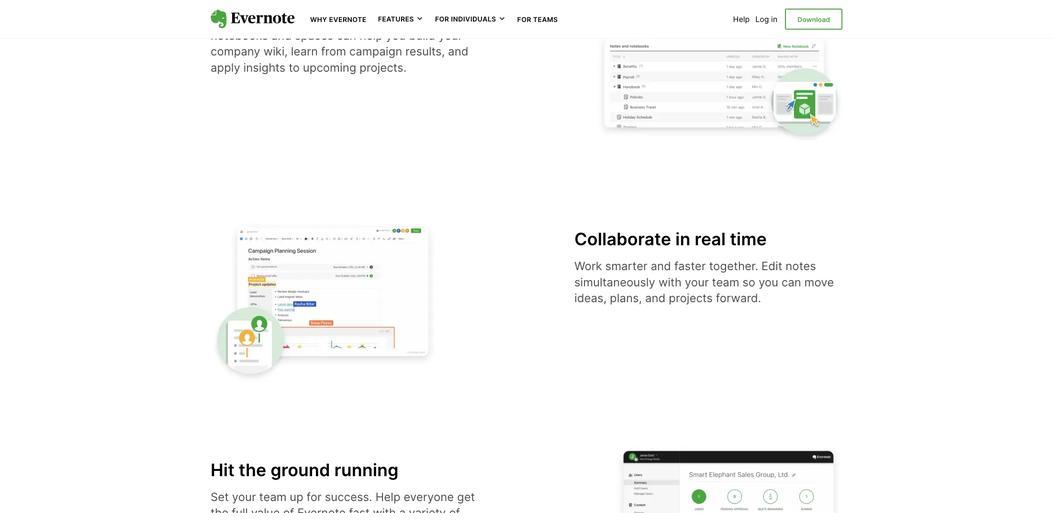 Task type: describe. For each thing, give the bounding box(es) containing it.
notebooks
[[211, 28, 268, 42]]

projects
[[669, 292, 713, 306]]

everyone
[[404, 491, 454, 505]]

with inside set your team up for success. help everyone get the full value of evernote fast with a variety o
[[373, 507, 396, 514]]

together.
[[709, 260, 758, 273]]

time
[[730, 229, 767, 250]]

and down collaborate in real time
[[651, 260, 671, 273]]

individuals
[[451, 15, 496, 23]]

plans,
[[610, 292, 642, 306]]

forward.
[[716, 292, 761, 306]]

you for campaign
[[386, 28, 406, 42]]

smarter
[[606, 260, 648, 273]]

insights
[[244, 61, 286, 75]]

features button
[[378, 14, 424, 24]]

log in
[[756, 14, 778, 24]]

help
[[360, 28, 383, 42]]

download link
[[785, 9, 843, 30]]

help link
[[733, 14, 750, 24]]

for for for individuals
[[435, 15, 449, 23]]

make
[[211, 12, 240, 26]]

can inside work smarter and faster together. edit notes simultaneously with your team so you can move ideas, plans, and projects forward.
[[782, 276, 801, 290]]

download
[[798, 15, 830, 23]]

evernote logo image
[[211, 10, 295, 29]]

your inside set your team up for success. help everyone get the full value of evernote fast with a variety o
[[232, 491, 256, 505]]

for for for teams
[[517, 15, 531, 23]]

make important information easy to find. shared notebooks and spaces can help you build your company wiki, learn from campaign results, and apply insights to upcoming projects.
[[211, 12, 473, 75]]

work
[[575, 260, 602, 273]]

for teams link
[[517, 14, 558, 24]]

running
[[334, 460, 399, 481]]

projects.
[[360, 61, 407, 75]]

teams
[[533, 15, 558, 23]]

in for collaborate
[[676, 229, 691, 250]]

and down shared
[[448, 45, 469, 58]]

variety
[[409, 507, 446, 514]]

your inside work smarter and faster together. edit notes simultaneously with your team so you can move ideas, plans, and projects forward.
[[685, 276, 709, 290]]

set
[[211, 491, 229, 505]]

from
[[321, 45, 346, 58]]

evernote inside 'link'
[[329, 15, 367, 23]]

collaborate
[[575, 229, 671, 250]]

for individuals button
[[435, 14, 506, 24]]

real
[[695, 229, 726, 250]]

team inside set your team up for success. help everyone get the full value of evernote fast with a variety o
[[259, 491, 287, 505]]

wiki,
[[264, 45, 288, 58]]

evernote inside set your team up for success. help everyone get the full value of evernote fast with a variety o
[[297, 507, 346, 514]]

for
[[307, 491, 322, 505]]

edit
[[762, 260, 783, 273]]

your inside make important information easy to find. shared notebooks and spaces can help you build your company wiki, learn from campaign results, and apply insights to upcoming projects.
[[439, 28, 463, 42]]

hit the ground running
[[211, 460, 399, 481]]

apply
[[211, 61, 240, 75]]

sharable resources in evernote teams image
[[594, 0, 843, 142]]

0 vertical spatial help
[[733, 14, 750, 24]]

upcoming
[[303, 61, 356, 75]]

notes
[[786, 260, 816, 273]]

for teams
[[517, 15, 558, 23]]

1 horizontal spatial to
[[393, 12, 404, 26]]

of
[[283, 507, 294, 514]]

so
[[743, 276, 756, 290]]



Task type: locate. For each thing, give the bounding box(es) containing it.
your up projects
[[685, 276, 709, 290]]

log
[[756, 14, 769, 24]]

up
[[290, 491, 304, 505]]

0 horizontal spatial for
[[435, 15, 449, 23]]

in left "real"
[[676, 229, 691, 250]]

1 vertical spatial to
[[289, 61, 300, 75]]

0 vertical spatial evernote
[[329, 15, 367, 23]]

1 horizontal spatial can
[[782, 276, 801, 290]]

0 vertical spatial can
[[337, 28, 356, 42]]

your
[[439, 28, 463, 42], [685, 276, 709, 290], [232, 491, 256, 505]]

to left find.
[[393, 12, 404, 26]]

campaign
[[349, 45, 402, 58]]

why evernote link
[[310, 14, 367, 24]]

move
[[805, 276, 834, 290]]

log in link
[[756, 14, 778, 24]]

the
[[239, 460, 266, 481], [211, 507, 228, 514]]

with
[[659, 276, 682, 290], [373, 507, 396, 514]]

learn
[[291, 45, 318, 58]]

for
[[435, 15, 449, 23], [517, 15, 531, 23]]

with left a at the left
[[373, 507, 396, 514]]

features
[[378, 15, 414, 23]]

0 horizontal spatial with
[[373, 507, 396, 514]]

1 horizontal spatial in
[[771, 14, 778, 24]]

simultaneously
[[575, 276, 655, 290]]

you down features
[[386, 28, 406, 42]]

in for log
[[771, 14, 778, 24]]

1 horizontal spatial with
[[659, 276, 682, 290]]

work smarter and faster together. edit notes simultaneously with your team so you can move ideas, plans, and projects forward.
[[575, 260, 834, 306]]

you
[[386, 28, 406, 42], [759, 276, 779, 290]]

1 vertical spatial help
[[376, 491, 401, 505]]

can
[[337, 28, 356, 42], [782, 276, 801, 290]]

1 vertical spatial you
[[759, 276, 779, 290]]

collaborate in real time
[[575, 229, 767, 250]]

team down "together."
[[712, 276, 740, 290]]

get
[[457, 491, 475, 505]]

0 horizontal spatial to
[[289, 61, 300, 75]]

the right hit
[[239, 460, 266, 481]]

to
[[393, 12, 404, 26], [289, 61, 300, 75]]

1 horizontal spatial you
[[759, 276, 779, 290]]

user groups in evernote teams image
[[594, 443, 843, 514]]

you for forward.
[[759, 276, 779, 290]]

for inside button
[[435, 15, 449, 23]]

0 horizontal spatial in
[[676, 229, 691, 250]]

0 horizontal spatial the
[[211, 507, 228, 514]]

1 vertical spatial your
[[685, 276, 709, 290]]

build
[[409, 28, 435, 42]]

help left log
[[733, 14, 750, 24]]

can down the "notes"
[[782, 276, 801, 290]]

company
[[211, 45, 260, 58]]

1 vertical spatial with
[[373, 507, 396, 514]]

find.
[[407, 12, 431, 26]]

why
[[310, 15, 327, 23]]

0 horizontal spatial can
[[337, 28, 356, 42]]

with down the faster on the bottom of page
[[659, 276, 682, 290]]

with inside work smarter and faster together. edit notes simultaneously with your team so you can move ideas, plans, and projects forward.
[[659, 276, 682, 290]]

value
[[251, 507, 280, 514]]

and
[[271, 28, 292, 42], [448, 45, 469, 58], [651, 260, 671, 273], [645, 292, 666, 306]]

0 horizontal spatial help
[[376, 491, 401, 505]]

your down shared
[[439, 28, 463, 42]]

for left the "teams"
[[517, 15, 531, 23]]

1 horizontal spatial help
[[733, 14, 750, 24]]

1 horizontal spatial the
[[239, 460, 266, 481]]

1 vertical spatial in
[[676, 229, 691, 250]]

in right log
[[771, 14, 778, 24]]

0 vertical spatial the
[[239, 460, 266, 481]]

and right plans, at the bottom right
[[645, 292, 666, 306]]

ground
[[271, 460, 330, 481]]

important
[[243, 12, 296, 26]]

you inside make important information easy to find. shared notebooks and spaces can help you build your company wiki, learn from campaign results, and apply insights to upcoming projects.
[[386, 28, 406, 42]]

1 vertical spatial team
[[259, 491, 287, 505]]

0 vertical spatial in
[[771, 14, 778, 24]]

team up the value
[[259, 491, 287, 505]]

0 vertical spatial your
[[439, 28, 463, 42]]

fast
[[349, 507, 370, 514]]

success.
[[325, 491, 372, 505]]

and up wiki,
[[271, 28, 292, 42]]

team
[[712, 276, 740, 290], [259, 491, 287, 505]]

0 horizontal spatial team
[[259, 491, 287, 505]]

can down "why evernote"
[[337, 28, 356, 42]]

you down edit
[[759, 276, 779, 290]]

0 horizontal spatial you
[[386, 28, 406, 42]]

0 vertical spatial with
[[659, 276, 682, 290]]

1 vertical spatial can
[[782, 276, 801, 290]]

0 vertical spatial you
[[386, 28, 406, 42]]

evernote up help
[[329, 15, 367, 23]]

2 horizontal spatial your
[[685, 276, 709, 290]]

for inside 'link'
[[517, 15, 531, 23]]

2 vertical spatial your
[[232, 491, 256, 505]]

easy
[[364, 12, 390, 26]]

1 vertical spatial evernote
[[297, 507, 346, 514]]

information
[[299, 12, 361, 26]]

you inside work smarter and faster together. edit notes simultaneously with your team so you can move ideas, plans, and projects forward.
[[759, 276, 779, 290]]

can inside make important information easy to find. shared notebooks and spaces can help you build your company wiki, learn from campaign results, and apply insights to upcoming projects.
[[337, 28, 356, 42]]

1 vertical spatial the
[[211, 507, 228, 514]]

for individuals
[[435, 15, 496, 23]]

evernote
[[329, 15, 367, 23], [297, 507, 346, 514]]

help
[[733, 14, 750, 24], [376, 491, 401, 505]]

help inside set your team up for success. help everyone get the full value of evernote fast with a variety o
[[376, 491, 401, 505]]

0 vertical spatial to
[[393, 12, 404, 26]]

shared
[[434, 12, 473, 26]]

0 vertical spatial team
[[712, 276, 740, 290]]

in
[[771, 14, 778, 24], [676, 229, 691, 250]]

1 horizontal spatial for
[[517, 15, 531, 23]]

help up a at the left
[[376, 491, 401, 505]]

1 horizontal spatial your
[[439, 28, 463, 42]]

results,
[[406, 45, 445, 58]]

collaboration features in evernote teams image
[[211, 204, 460, 382]]

the inside set your team up for success. help everyone get the full value of evernote fast with a variety o
[[211, 507, 228, 514]]

faster
[[675, 260, 706, 273]]

to down learn
[[289, 61, 300, 75]]

1 horizontal spatial team
[[712, 276, 740, 290]]

0 horizontal spatial your
[[232, 491, 256, 505]]

full
[[232, 507, 248, 514]]

set your team up for success. help everyone get the full value of evernote fast with a variety o
[[211, 491, 475, 514]]

for right find.
[[435, 15, 449, 23]]

a
[[399, 507, 406, 514]]

team inside work smarter and faster together. edit notes simultaneously with your team so you can move ideas, plans, and projects forward.
[[712, 276, 740, 290]]

why evernote
[[310, 15, 367, 23]]

spaces
[[295, 28, 334, 42]]

ideas,
[[575, 292, 607, 306]]

your up full
[[232, 491, 256, 505]]

the down set
[[211, 507, 228, 514]]

hit
[[211, 460, 235, 481]]

evernote down for
[[297, 507, 346, 514]]



Task type: vqa. For each thing, say whether or not it's contained in the screenshot.
Hit the ground running
yes



